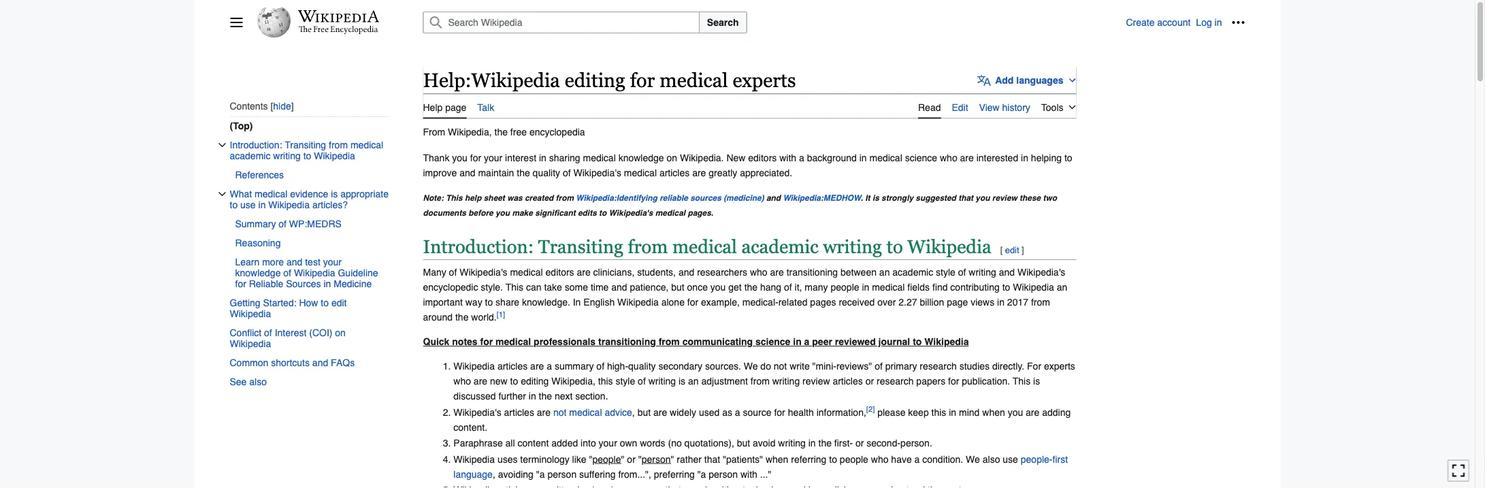 Task type: describe. For each thing, give the bounding box(es) containing it.
4 " from the left
[[671, 454, 674, 465]]

interested
[[977, 152, 1019, 163]]

who inside thank you for your interest in sharing medical knowledge on wikipedia. new editors with a background in medical science who are interested in helping to improve and maintain the quality of wikipedia's medical articles are greatly appreciated.
[[940, 152, 958, 163]]

introduction: inside 'link'
[[230, 139, 282, 150]]

views
[[971, 297, 995, 308]]

(top)
[[230, 120, 253, 131]]

a right "have"
[[915, 454, 920, 465]]

summary of wp:medrs link
[[235, 214, 389, 233]]

in right background
[[860, 152, 867, 163]]

academic inside 'link'
[[230, 150, 271, 161]]

articles down the reviews"
[[833, 376, 863, 387]]

the free encyclopedia image
[[299, 26, 379, 35]]

wikipedia inside what medical evidence is appropriate to use in wikipedia articles?
[[268, 199, 310, 210]]

preferring
[[654, 469, 695, 480]]

an inside wikipedia articles are a summary of high-quality secondary sources. we do not write "mini-reviews" of primary research studies directly. for experts who are new to editing wikipedia, this style of writing is an adjustment from writing review articles or research papers for publication. this is discussed further in the next section.
[[688, 376, 699, 387]]

the inside wikipedia articles are a summary of high-quality secondary sources. we do not write "mini-reviews" of primary research studies directly. for experts who are new to editing wikipedia, this style of writing is an adjustment from writing review articles or research papers for publication. this is discussed further in the next section.
[[539, 391, 552, 402]]

people down first-
[[840, 454, 869, 465]]

to inside what medical evidence is appropriate to use in wikipedia articles?
[[230, 199, 238, 210]]

.
[[861, 193, 863, 202]]

medical up 'strongly'
[[870, 152, 903, 163]]

condition.
[[923, 454, 963, 465]]

writing up referring
[[778, 438, 806, 449]]

talk
[[477, 102, 494, 113]]

medical up can on the bottom of page
[[510, 267, 543, 278]]

people-
[[1021, 454, 1053, 465]]

medical up 'over'
[[872, 282, 905, 293]]

in up write at the bottom of the page
[[793, 336, 802, 347]]

and inside thank you for your interest in sharing medical knowledge on wikipedia. new editors with a background in medical science who are interested in helping to improve and maintain the quality of wikipedia's medical articles are greatly appreciated.
[[460, 167, 476, 178]]

reviewed
[[835, 336, 876, 347]]

wikipedia's up style. at the left of the page
[[460, 267, 508, 278]]

hide button
[[271, 101, 294, 112]]

wikipedia articles are a summary of high-quality secondary sources. we do not write "mini-reviews" of primary research studies directly. for experts who are new to editing wikipedia, this style of writing is an adjustment from writing review articles or research papers for publication. this is discussed further in the next section.
[[454, 361, 1075, 402]]

sharing
[[549, 152, 580, 163]]

two
[[1043, 193, 1057, 202]]

in inside personal tools navigation
[[1215, 17, 1222, 28]]

suffering
[[579, 469, 616, 480]]

are up hang
[[770, 267, 784, 278]]

person.
[[901, 438, 933, 449]]

edit link
[[952, 94, 968, 118]]

in left helping
[[1021, 152, 1029, 163]]

to right journal
[[913, 336, 922, 347]]

from inside wikipedia articles are a summary of high-quality secondary sources. we do not write "mini-reviews" of primary research studies directly. for experts who are new to editing wikipedia, this style of writing is an adjustment from writing review articles or research papers for publication. this is discussed further in the next section.
[[751, 376, 770, 387]]

referring
[[791, 454, 827, 465]]

2 horizontal spatial person
[[709, 469, 738, 480]]

professionals
[[534, 336, 596, 347]]

mind
[[959, 407, 980, 418]]

to up 2017
[[1003, 282, 1010, 293]]

on inside conflict of interest (coi) on wikipedia
[[335, 327, 346, 338]]

0 horizontal spatial wikipedia,
[[448, 126, 492, 137]]

significant
[[535, 208, 576, 217]]

from
[[423, 126, 445, 137]]

wikipedia up 2017
[[1013, 282, 1054, 293]]

1 horizontal spatial editing
[[565, 69, 625, 91]]

0 horizontal spatial research
[[877, 376, 914, 387]]

section.
[[575, 391, 608, 402]]

add
[[995, 75, 1014, 86]]

conflict of interest (coi) on wikipedia
[[230, 327, 346, 349]]

what
[[230, 188, 252, 199]]

read link
[[918, 94, 941, 119]]

wikipedia uses terminology like " people " or " person " rather that "patients" when referring to people who have a condition. we also use
[[454, 454, 1021, 465]]

are up content
[[537, 407, 551, 418]]

sheet
[[484, 193, 505, 202]]

medical down [1] link
[[496, 336, 531, 347]]

a inside wikipedia's articles are not medical advice , but are widely used as a source for health information, [2]
[[735, 407, 740, 418]]

started:
[[263, 297, 297, 308]]

1 vertical spatial with
[[741, 469, 758, 480]]

hang
[[760, 282, 782, 293]]

from up secondary
[[659, 336, 680, 347]]

write
[[790, 361, 810, 372]]

editors inside the many of wikipedia's medical editors are clinicians, students, and researchers who are transitioning between an academic style of writing and wikipedia's encyclopedic style. this can take some time and patience, but once you get the hang of it, many people in medical fields find contributing to wikipedia an important way to share knowledge. in english wikipedia alone for example, medical-related pages received over 2.27 billion page views in 2017 from around the world.
[[546, 267, 574, 278]]

you down sheet
[[496, 208, 510, 217]]

this inside wikipedia articles are a summary of high-quality secondary sources. we do not write "mini-reviews" of primary research studies directly. for experts who are new to editing wikipedia, this style of writing is an adjustment from writing review articles or research papers for publication. this is discussed further in the next section.
[[598, 376, 613, 387]]

people up 'suffering'
[[593, 454, 621, 465]]

in inside wikipedia articles are a summary of high-quality secondary sources. we do not write "mini-reviews" of primary research studies directly. for experts who are new to editing wikipedia, this style of writing is an adjustment from writing review articles or research papers for publication. this is discussed further in the next section.
[[529, 391, 536, 402]]

2 "a from the left
[[698, 469, 706, 480]]

second-
[[867, 438, 901, 449]]

(top) link
[[230, 116, 399, 135]]

reasoning link
[[235, 233, 389, 252]]

of inside conflict of interest (coi) on wikipedia
[[264, 327, 272, 338]]

0 vertical spatial this
[[446, 193, 463, 202]]

wikipedia up studies
[[925, 336, 969, 347]]

1 horizontal spatial we
[[966, 454, 980, 465]]

is down secondary
[[679, 376, 686, 387]]

it,
[[795, 282, 802, 293]]

patience,
[[630, 282, 669, 293]]

articles inside wikipedia's articles are not medical advice , but are widely used as a source for health information, [2]
[[504, 407, 534, 418]]

contents
[[230, 100, 268, 111]]

wikipedia image
[[298, 10, 380, 22]]

in up referring
[[809, 438, 816, 449]]

create account log in
[[1126, 17, 1222, 28]]

maintain
[[478, 167, 514, 178]]

[2]
[[866, 405, 875, 414]]

1 horizontal spatial edit
[[1005, 245, 1020, 255]]

english
[[584, 297, 615, 308]]

1 horizontal spatial academic
[[742, 236, 819, 257]]

style.
[[481, 282, 503, 293]]

advice
[[605, 407, 632, 418]]

more
[[262, 257, 284, 267]]

is inside . it is strongly suggested that you review these two documents before you make significant edits to wikipedia's medical pages.
[[873, 193, 879, 202]]

0 horizontal spatial person
[[548, 469, 577, 480]]

many
[[423, 267, 446, 278]]

strongly
[[882, 193, 914, 202]]

summary
[[555, 361, 594, 372]]

wikipedia:identifying
[[576, 193, 658, 202]]

wikipedia up talk link
[[471, 69, 560, 91]]

and down appreciated.
[[767, 193, 781, 202]]

1 horizontal spatial or
[[856, 438, 864, 449]]

the left free
[[495, 126, 508, 137]]

Search search field
[[407, 12, 1126, 33]]

or inside wikipedia articles are a summary of high-quality secondary sources. we do not write "mini-reviews" of primary research studies directly. for experts who are new to editing wikipedia, this style of writing is an adjustment from writing review articles or research papers for publication. this is discussed further in the next section.
[[866, 376, 874, 387]]

writing down write at the bottom of the page
[[772, 376, 800, 387]]

are left interested
[[960, 152, 974, 163]]

on inside thank you for your interest in sharing medical knowledge on wikipedia. new editors with a background in medical science who are interested in helping to improve and maintain the quality of wikipedia's medical articles are greatly appreciated.
[[667, 152, 677, 163]]

from inside 'link'
[[329, 139, 348, 150]]

sources
[[690, 193, 721, 202]]

it
[[865, 193, 870, 202]]

create
[[1126, 17, 1155, 28]]

a left peer
[[804, 336, 810, 347]]

evidence
[[290, 188, 328, 199]]

and down [
[[999, 267, 1015, 278]]

wikipedia up language
[[454, 454, 495, 465]]

1 vertical spatial science
[[756, 336, 791, 347]]

wikipedia inside wikipedia articles are a summary of high-quality secondary sources. we do not write "mini-reviews" of primary research studies directly. for experts who are new to editing wikipedia, this style of writing is an adjustment from writing review articles or research papers for publication. this is discussed further in the next section.
[[454, 361, 495, 372]]

medical right sharing on the left
[[583, 152, 616, 163]]

this inside please keep this in mind when you are adding content.
[[932, 407, 947, 418]]

your inside learn more and test your knowledge of wikipedia guideline for reliable sources in medicine
[[323, 257, 342, 267]]

from wikipedia, the free encyclopedia
[[423, 126, 585, 137]]

conflict of interest (coi) on wikipedia link
[[230, 323, 389, 353]]

0 horizontal spatial ,
[[493, 469, 495, 480]]

are up the discussed
[[474, 376, 488, 387]]

medical up researchers
[[673, 236, 737, 257]]

1 horizontal spatial person
[[642, 454, 671, 465]]

medical down 'search'
[[660, 69, 728, 91]]

getting started: how to edit wikipedia link
[[230, 293, 389, 323]]

reviews"
[[837, 361, 872, 372]]

studies
[[960, 361, 990, 372]]

wikipedia inside conflict of interest (coi) on wikipedia
[[230, 338, 271, 349]]

0 vertical spatial page
[[445, 102, 467, 113]]

2 vertical spatial your
[[599, 438, 617, 449]]

to right way
[[485, 297, 493, 308]]

in left 2017
[[997, 297, 1005, 308]]

1 vertical spatial that
[[704, 454, 720, 465]]

information,
[[817, 407, 866, 418]]

x small image for what
[[218, 190, 226, 198]]

the left first-
[[819, 438, 832, 449]]

not inside wikipedia's articles are not medical advice , but are widely used as a source for health information, [2]
[[553, 407, 567, 418]]

medical inside . it is strongly suggested that you review these two documents before you make significant edits to wikipedia's medical pages.
[[655, 208, 686, 217]]

language
[[454, 469, 493, 480]]

discussed
[[454, 391, 496, 402]]

2 " from the left
[[621, 454, 625, 465]]

adding
[[1042, 407, 1071, 418]]

please keep this in mind when you are adding content.
[[454, 407, 1071, 433]]

]
[[1022, 245, 1024, 255]]

researchers
[[697, 267, 748, 278]]

in down between
[[862, 282, 870, 293]]

with inside thank you for your interest in sharing medical knowledge on wikipedia. new editors with a background in medical science who are interested in helping to improve and maintain the quality of wikipedia's medical articles are greatly appreciated.
[[780, 152, 797, 163]]

x small image for introduction:
[[218, 141, 226, 149]]

tools
[[1041, 102, 1064, 113]]

hide
[[273, 101, 291, 111]]

the right get
[[744, 282, 758, 293]]

who down second-
[[871, 454, 889, 465]]

are up some
[[577, 267, 591, 278]]

0 horizontal spatial when
[[766, 454, 789, 465]]

terminology
[[520, 454, 570, 465]]

help for help page
[[423, 102, 443, 113]]

as
[[722, 407, 732, 418]]

"patients"
[[723, 454, 763, 465]]

who inside the many of wikipedia's medical editors are clinicians, students, and researchers who are transitioning between an academic style of writing and wikipedia's encyclopedic style. this can take some time and patience, but once you get the hang of it, many people in medical fields find contributing to wikipedia an important way to share knowledge. in english wikipedia alone for example, medical-related pages received over 2.27 billion page views in 2017 from around the world.
[[750, 267, 768, 278]]

0 vertical spatial also
[[249, 376, 267, 387]]

writing down secondary
[[649, 376, 676, 387]]

account
[[1158, 17, 1191, 28]]

received
[[839, 297, 875, 308]]

that inside . it is strongly suggested that you review these two documents before you make significant edits to wikipedia's medical pages.
[[959, 193, 973, 202]]

greatly
[[709, 167, 737, 178]]

you down interested
[[976, 193, 990, 202]]

notes
[[452, 336, 478, 347]]

from...",
[[618, 469, 651, 480]]

but inside wikipedia's articles are not medical advice , but are widely used as a source for health information, [2]
[[638, 407, 651, 418]]

the down way
[[455, 312, 469, 323]]

your inside thank you for your interest in sharing medical knowledge on wikipedia. new editors with a background in medical science who are interested in helping to improve and maintain the quality of wikipedia's medical articles are greatly appreciated.
[[484, 152, 503, 163]]

are left widely
[[654, 407, 667, 418]]

added
[[552, 438, 578, 449]]

are down professionals
[[530, 361, 544, 372]]

directly.
[[993, 361, 1025, 372]]

shortcuts
[[271, 357, 310, 368]]

for inside wikipedia's articles are not medical advice , but are widely used as a source for health information, [2]
[[774, 407, 785, 418]]

people-first language link
[[454, 454, 1068, 480]]

from up students,
[[628, 236, 668, 257]]

[1]
[[497, 310, 505, 319]]

background
[[807, 152, 857, 163]]

and inside "link"
[[312, 357, 328, 368]]

this inside the many of wikipedia's medical editors are clinicians, students, and researchers who are transitioning between an academic style of writing and wikipedia's encyclopedic style. this can take some time and patience, but once you get the hang of it, many people in medical fields find contributing to wikipedia an important way to share knowledge. in english wikipedia alone for example, medical-related pages received over 2.27 billion page views in 2017 from around the world.
[[506, 282, 524, 293]]

and up once
[[679, 267, 695, 278]]

review inside wikipedia articles are a summary of high-quality secondary sources. we do not write "mini-reviews" of primary research studies directly. for experts who are new to editing wikipedia, this style of writing is an adjustment from writing review articles or research papers for publication. this is discussed further in the next section.
[[803, 376, 830, 387]]

in
[[573, 297, 581, 308]]

paraphrase all content added into your own words (no quotations), but avoid writing in the first- or second-person.
[[454, 438, 933, 449]]

over
[[878, 297, 896, 308]]

use inside main content
[[1003, 454, 1018, 465]]



Task type: vqa. For each thing, say whether or not it's contained in the screenshot.
Introduction:'s X Small Image
yes



Task type: locate. For each thing, give the bounding box(es) containing it.
wikipedia inside getting started: how to edit wikipedia
[[230, 308, 271, 319]]

" right like
[[589, 454, 593, 465]]

many of wikipedia's medical editors are clinicians, students, and researchers who are transitioning between an academic style of writing and wikipedia's encyclopedic style. this can take some time and patience, but once you get the hang of it, many people in medical fields find contributing to wikipedia an important way to share knowledge. in english wikipedia alone for example, medical-related pages received over 2.27 billion page views in 2017 from around the world.
[[423, 267, 1068, 323]]

1 vertical spatial transitioning
[[598, 336, 656, 347]]

but
[[671, 282, 685, 293], [638, 407, 651, 418], [737, 438, 750, 449]]

1 horizontal spatial an
[[879, 267, 890, 278]]

keep
[[908, 407, 929, 418]]

main content containing help
[[418, 61, 1245, 488]]

to right helping
[[1065, 152, 1073, 163]]

sources
[[286, 278, 321, 289]]

0 vertical spatial experts
[[733, 69, 796, 91]]

your right into
[[599, 438, 617, 449]]

wikipedia inside 'link'
[[314, 150, 355, 161]]

0 horizontal spatial transitioning
[[598, 336, 656, 347]]

quality down sharing on the left
[[533, 167, 560, 178]]

language progressive image
[[978, 73, 991, 87]]

fields
[[908, 282, 930, 293]]

0 vertical spatial quality
[[533, 167, 560, 178]]

1 vertical spatial x small image
[[218, 190, 226, 198]]

are inside please keep this in mind when you are adding content.
[[1026, 407, 1040, 418]]

appreciated.
[[740, 167, 793, 178]]

or
[[866, 376, 874, 387], [856, 438, 864, 449], [627, 454, 636, 465]]

introduction: transiting from medical academic writing to wikipedia inside main content
[[423, 236, 992, 257]]

wikipedia up summary of wp:medrs
[[268, 199, 310, 210]]

introduction: down (top)
[[230, 139, 282, 150]]

editors inside thank you for your interest in sharing medical knowledge on wikipedia. new editors with a background in medical science who are interested in helping to improve and maintain the quality of wikipedia's medical articles are greatly appreciated.
[[748, 152, 777, 163]]

experts inside wikipedia articles are a summary of high-quality secondary sources. we do not write "mini-reviews" of primary research studies directly. for experts who are new to editing wikipedia, this style of writing is an adjustment from writing review articles or research papers for publication. this is discussed further in the next section.
[[1044, 361, 1075, 372]]

or right first-
[[856, 438, 864, 449]]

style inside the many of wikipedia's medical editors are clinicians, students, and researchers who are transitioning between an academic style of writing and wikipedia's encyclopedic style. this can take some time and patience, but once you get the hang of it, many people in medical fields find contributing to wikipedia an important way to share knowledge. in english wikipedia alone for example, medical-related pages received over 2.27 billion page views in 2017 from around the world.
[[936, 267, 956, 278]]

thank you for your interest in sharing medical knowledge on wikipedia. new editors with a background in medical science who are interested in helping to improve and maintain the quality of wikipedia's medical articles are greatly appreciated.
[[423, 152, 1073, 178]]

share
[[496, 297, 520, 308]]

knowledge inside learn more and test your knowledge of wikipedia guideline for reliable sources in medicine
[[235, 267, 281, 278]]

are down wikipedia.
[[692, 167, 706, 178]]

in inside please keep this in mind when you are adding content.
[[949, 407, 957, 418]]

1 vertical spatial we
[[966, 454, 980, 465]]

[
[[1001, 245, 1003, 255]]

(no
[[668, 438, 682, 449]]

contents hide
[[230, 100, 291, 111]]

is right evidence
[[331, 188, 338, 199]]

research
[[920, 361, 957, 372], [877, 376, 914, 387]]

science inside thank you for your interest in sharing medical knowledge on wikipedia. new editors with a background in medical science who are interested in helping to improve and maintain the quality of wikipedia's medical articles are greatly appreciated.
[[905, 152, 937, 163]]

is inside what medical evidence is appropriate to use in wikipedia articles?
[[331, 188, 338, 199]]

Search Wikipedia search field
[[423, 12, 700, 33]]

transitioning inside the many of wikipedia's medical editors are clinicians, students, and researchers who are transitioning between an academic style of writing and wikipedia's encyclopedic style. this can take some time and patience, but once you get the hang of it, many people in medical fields find contributing to wikipedia an important way to share knowledge. in english wikipedia alone for example, medical-related pages received over 2.27 billion page views in 2017 from around the world.
[[787, 267, 838, 278]]

0 vertical spatial editors
[[748, 152, 777, 163]]

1 vertical spatial this
[[506, 282, 524, 293]]

when
[[983, 407, 1005, 418], [766, 454, 789, 465]]

help for help : wikipedia editing for medical experts
[[423, 69, 465, 91]]

writing up between
[[823, 236, 882, 257]]

0 vertical spatial academic
[[230, 150, 271, 161]]

when inside please keep this in mind when you are adding content.
[[983, 407, 1005, 418]]

"a down terminology
[[536, 469, 545, 480]]

1 "a from the left
[[536, 469, 545, 480]]

0 horizontal spatial introduction:
[[230, 139, 282, 150]]

of inside thank you for your interest in sharing medical knowledge on wikipedia. new editors with a background in medical science who are interested in helping to improve and maintain the quality of wikipedia's medical articles are greatly appreciated.
[[563, 167, 571, 178]]

2 help from the top
[[423, 102, 443, 113]]

reasoning
[[235, 238, 281, 248]]

medical inside introduction: transiting from medical academic writing to wikipedia 'link'
[[351, 139, 383, 150]]

transitioning up many
[[787, 267, 838, 278]]

2 horizontal spatial an
[[1057, 282, 1068, 293]]

reliable
[[249, 278, 283, 289]]

learn more and test your knowledge of wikipedia guideline for reliable sources in medicine link
[[235, 252, 389, 293]]

view history
[[979, 102, 1031, 113]]

your right test
[[323, 257, 342, 267]]

the
[[495, 126, 508, 137], [517, 167, 530, 178], [744, 282, 758, 293], [455, 312, 469, 323], [539, 391, 552, 402], [819, 438, 832, 449]]

0 vertical spatial we
[[744, 361, 758, 372]]

from inside the many of wikipedia's medical editors are clinicians, students, and researchers who are transitioning between an academic style of writing and wikipedia's encyclopedic style. this can take some time and patience, but once you get the hang of it, many people in medical fields find contributing to wikipedia an important way to share knowledge. in english wikipedia alone for example, medical-related pages received over 2.27 billion page views in 2017 from around the world.
[[1031, 297, 1050, 308]]

are left adding
[[1026, 407, 1040, 418]]

common shortcuts and faqs
[[230, 357, 355, 368]]

of inside learn more and test your knowledge of wikipedia guideline for reliable sources in medicine
[[283, 267, 291, 278]]

0 vertical spatial wikipedia,
[[448, 126, 492, 137]]

use inside what medical evidence is appropriate to use in wikipedia articles?
[[240, 199, 256, 210]]

style inside wikipedia articles are a summary of high-quality secondary sources. we do not write "mini-reviews" of primary research studies directly. for experts who are new to editing wikipedia, this style of writing is an adjustment from writing review articles or research papers for publication. this is discussed further in the next section.
[[616, 376, 635, 387]]

introduction: down before
[[423, 236, 534, 257]]

0 vertical spatial use
[[240, 199, 256, 210]]

own
[[620, 438, 637, 449]]

wikipedia:medhow link
[[783, 193, 861, 202]]

0 horizontal spatial use
[[240, 199, 256, 210]]

the inside thank you for your interest in sharing medical knowledge on wikipedia. new editors with a background in medical science who are interested in helping to improve and maintain the quality of wikipedia's medical articles are greatly appreciated.
[[517, 167, 530, 178]]

we inside wikipedia articles are a summary of high-quality secondary sources. we do not write "mini-reviews" of primary research studies directly. for experts who are new to editing wikipedia, this style of writing is an adjustment from writing review articles or research papers for publication. this is discussed further in the next section.
[[744, 361, 758, 372]]

a left background
[[799, 152, 805, 163]]

fullscreen image
[[1452, 464, 1466, 477]]

0 horizontal spatial this
[[598, 376, 613, 387]]

1 horizontal spatial transitioning
[[787, 267, 838, 278]]

billion
[[920, 297, 944, 308]]

also right see
[[249, 376, 267, 387]]

help page link
[[423, 94, 467, 119]]

1 horizontal spatial transiting
[[538, 236, 624, 257]]

wikipedia's inside wikipedia's articles are not medical advice , but are widely used as a source for health information, [2]
[[454, 407, 501, 418]]

wikipedia:medhow
[[783, 193, 861, 202]]

we right condition.
[[966, 454, 980, 465]]

create account link
[[1126, 17, 1191, 28]]

2 vertical spatial an
[[688, 376, 699, 387]]

to inside wikipedia articles are a summary of high-quality secondary sources. we do not write "mini-reviews" of primary research studies directly. for experts who are new to editing wikipedia, this style of writing is an adjustment from writing review articles or research papers for publication. this is discussed further in the next section.
[[510, 376, 518, 387]]

main content
[[418, 61, 1245, 488]]

wikipedia up 'common'
[[230, 338, 271, 349]]

2 horizontal spatial but
[[737, 438, 750, 449]]

on left wikipedia.
[[667, 152, 677, 163]]

references link
[[235, 165, 389, 184]]

0 horizontal spatial your
[[323, 257, 342, 267]]

was
[[507, 193, 523, 202]]

1 horizontal spatial research
[[920, 361, 957, 372]]

for inside thank you for your interest in sharing medical knowledge on wikipedia. new editors with a background in medical science who are interested in helping to improve and maintain the quality of wikipedia's medical articles are greatly appreciated.
[[470, 152, 481, 163]]

0 horizontal spatial but
[[638, 407, 651, 418]]

for inside the many of wikipedia's medical editors are clinicians, students, and researchers who are transitioning between an academic style of writing and wikipedia's encyclopedic style. this can take some time and patience, but once you get the hang of it, many people in medical fields find contributing to wikipedia an important way to share knowledge. in english wikipedia alone for example, medical-related pages received over 2.27 billion page views in 2017 from around the world.
[[687, 297, 699, 308]]

to up summary
[[230, 199, 238, 210]]

0 vertical spatial not
[[774, 361, 787, 372]]

you inside please keep this in mind when you are adding content.
[[1008, 407, 1023, 418]]

2 x small image from the top
[[218, 190, 226, 198]]

you left adding
[[1008, 407, 1023, 418]]

in right sources
[[324, 278, 331, 289]]

1 vertical spatial when
[[766, 454, 789, 465]]

2 vertical spatial but
[[737, 438, 750, 449]]

1 vertical spatial style
[[616, 376, 635, 387]]

medical inside what medical evidence is appropriate to use in wikipedia articles?
[[255, 188, 287, 199]]

note:
[[423, 193, 444, 202]]

0 vertical spatial with
[[780, 152, 797, 163]]

rather
[[677, 454, 702, 465]]

this down high-
[[598, 376, 613, 387]]

languages
[[1017, 75, 1064, 86]]

edit
[[952, 102, 968, 113]]

this inside wikipedia articles are a summary of high-quality secondary sources. we do not write "mini-reviews" of primary research studies directly. for experts who are new to editing wikipedia, this style of writing is an adjustment from writing review articles or research papers for publication. this is discussed further in the next section.
[[1013, 376, 1031, 387]]

1 vertical spatial not
[[553, 407, 567, 418]]

edit down the medicine
[[331, 297, 347, 308]]

a inside wikipedia articles are a summary of high-quality secondary sources. we do not write "mini-reviews" of primary research studies directly. for experts who are new to editing wikipedia, this style of writing is an adjustment from writing review articles or research papers for publication. this is discussed further in the next section.
[[547, 361, 552, 372]]

widely
[[670, 407, 696, 418]]

1 x small image from the top
[[218, 141, 226, 149]]

new
[[727, 152, 746, 163]]

to up references link
[[303, 150, 311, 161]]

to inside getting started: how to edit wikipedia
[[321, 297, 329, 308]]

"mini-
[[813, 361, 837, 372]]

a right the as
[[735, 407, 740, 418]]

wikipedia, down summary
[[552, 376, 596, 387]]

knowledge up note: this help sheet was created from wikipedia:identifying reliable sources (medicine) and wikipedia:medhow
[[619, 152, 664, 163]]

person down the wikipedia uses terminology like " people " or " person " rather that "patients" when referring to people who have a condition. we also use
[[709, 469, 738, 480]]

transitioning up high-
[[598, 336, 656, 347]]

free
[[510, 126, 527, 137]]

editing up encyclopedia
[[565, 69, 625, 91]]

with up appreciated.
[[780, 152, 797, 163]]

science up suggested
[[905, 152, 937, 163]]

first-
[[835, 438, 853, 449]]

1 vertical spatial also
[[983, 454, 1000, 465]]

editors up appreciated.
[[748, 152, 777, 163]]

to inside 'link'
[[303, 150, 311, 161]]

1 horizontal spatial editors
[[748, 152, 777, 163]]

on
[[667, 152, 677, 163], [335, 327, 346, 338]]

review left these
[[992, 193, 1018, 202]]

. it is strongly suggested that you review these two documents before you make significant edits to wikipedia's medical pages.
[[423, 193, 1057, 217]]

1 " from the left
[[589, 454, 593, 465]]

see also link
[[230, 372, 389, 391]]

2 horizontal spatial this
[[1013, 376, 1031, 387]]

and down clinicians,
[[612, 282, 627, 293]]

0 vertical spatial this
[[598, 376, 613, 387]]

next
[[555, 391, 573, 402]]

page left "talk"
[[445, 102, 467, 113]]

3 " from the left
[[638, 454, 642, 465]]

0 horizontal spatial editors
[[546, 267, 574, 278]]

and up see also link
[[312, 357, 328, 368]]

not right do
[[774, 361, 787, 372]]

in right log
[[1215, 17, 1222, 28]]

1 vertical spatial research
[[877, 376, 914, 387]]

1 horizontal spatial knowledge
[[619, 152, 664, 163]]

x small image
[[218, 141, 226, 149], [218, 190, 226, 198]]

contributing
[[951, 282, 1000, 293]]

1 vertical spatial editing
[[521, 376, 549, 387]]

0 vertical spatial transitioning
[[787, 267, 838, 278]]

0 vertical spatial editing
[[565, 69, 625, 91]]

to inside thank you for your interest in sharing medical knowledge on wikipedia. new editors with a background in medical science who are interested in helping to improve and maintain the quality of wikipedia's medical articles are greatly appreciated.
[[1065, 152, 1073, 163]]

world.
[[471, 312, 497, 323]]

1 vertical spatial but
[[638, 407, 651, 418]]

1 vertical spatial an
[[1057, 282, 1068, 293]]

in inside learn more and test your knowledge of wikipedia guideline for reliable sources in medicine
[[324, 278, 331, 289]]

wikipedia's inside thank you for your interest in sharing medical knowledge on wikipedia. new editors with a background in medical science who are interested in helping to improve and maintain the quality of wikipedia's medical articles are greatly appreciated.
[[574, 167, 621, 178]]

page
[[445, 102, 467, 113], [947, 297, 968, 308]]

page down find
[[947, 297, 968, 308]]

writing inside 'link'
[[273, 150, 301, 161]]

to down first-
[[829, 454, 837, 465]]

0 horizontal spatial science
[[756, 336, 791, 347]]

log in and more options image
[[1232, 16, 1245, 29]]

1 horizontal spatial introduction:
[[423, 236, 534, 257]]

this
[[446, 193, 463, 202], [506, 282, 524, 293], [1013, 376, 1031, 387]]

medical up note: this help sheet was created from wikipedia:identifying reliable sources (medicine) and wikipedia:medhow
[[624, 167, 657, 178]]

1 vertical spatial your
[[323, 257, 342, 267]]

and left test
[[287, 257, 302, 267]]

for inside learn more and test your knowledge of wikipedia guideline for reliable sources in medicine
[[235, 278, 246, 289]]

articles up new
[[498, 361, 528, 372]]

paraphrase
[[454, 438, 503, 449]]

and up help
[[460, 167, 476, 178]]

editing inside wikipedia articles are a summary of high-quality secondary sources. we do not write "mini-reviews" of primary research studies directly. for experts who are new to editing wikipedia, this style of writing is an adjustment from writing review articles or research papers for publication. this is discussed further in the next section.
[[521, 376, 549, 387]]

in right interest
[[539, 152, 547, 163]]

1 horizontal spatial also
[[983, 454, 1000, 465]]

person down 'words'
[[642, 454, 671, 465]]

from up significant
[[556, 193, 574, 202]]

0 vertical spatial edit
[[1005, 245, 1020, 255]]

this up documents
[[446, 193, 463, 202]]

1 horizontal spatial quality
[[628, 361, 656, 372]]

transiting down edits
[[538, 236, 624, 257]]

wikipedia's inside . it is strongly suggested that you review these two documents before you make significant edits to wikipedia's medical pages.
[[609, 208, 653, 217]]

uses
[[498, 454, 518, 465]]

articles inside thank you for your interest in sharing medical knowledge on wikipedia. new editors with a background in medical science who are interested in helping to improve and maintain the quality of wikipedia's medical articles are greatly appreciated.
[[660, 167, 690, 178]]

0 horizontal spatial experts
[[733, 69, 796, 91]]

people inside the many of wikipedia's medical editors are clinicians, students, and researchers who are transitioning between an academic style of writing and wikipedia's encyclopedic style. this can take some time and patience, but once you get the hang of it, many people in medical fields find contributing to wikipedia an important way to share knowledge. in english wikipedia alone for example, medical-related pages received over 2.27 billion page views in 2017 from around the world.
[[831, 282, 859, 293]]

0 horizontal spatial or
[[627, 454, 636, 465]]

1 horizontal spatial this
[[506, 282, 524, 293]]

0 horizontal spatial review
[[803, 376, 830, 387]]

but inside the many of wikipedia's medical editors are clinicians, students, and researchers who are transitioning between an academic style of writing and wikipedia's encyclopedic style. this can take some time and patience, but once you get the hang of it, many people in medical fields find contributing to wikipedia an important way to share knowledge. in english wikipedia alone for example, medical-related pages received over 2.27 billion page views in 2017 from around the world.
[[671, 282, 685, 293]]

0 horizontal spatial also
[[249, 376, 267, 387]]

is down for
[[1033, 376, 1040, 387]]

talk link
[[477, 94, 494, 118]]

review inside . it is strongly suggested that you review these two documents before you make significant edits to wikipedia's medical pages.
[[992, 193, 1018, 202]]

0 horizontal spatial not
[[553, 407, 567, 418]]

content
[[518, 438, 549, 449]]

" down own
[[621, 454, 625, 465]]

1 vertical spatial use
[[1003, 454, 1018, 465]]

research down the primary
[[877, 376, 914, 387]]

adjustment
[[701, 376, 748, 387]]

transiting
[[285, 139, 326, 150], [538, 236, 624, 257]]

1 horizontal spatial this
[[932, 407, 947, 418]]

2017
[[1007, 297, 1029, 308]]

that
[[959, 193, 973, 202], [704, 454, 720, 465]]

transiting inside main content
[[538, 236, 624, 257]]

with down "patients"
[[741, 469, 758, 480]]

you inside thank you for your interest in sharing medical knowledge on wikipedia. new editors with a background in medical science who are interested in helping to improve and maintain the quality of wikipedia's medical articles are greatly appreciated.
[[452, 152, 468, 163]]

wikipedia's up wikipedia:identifying
[[574, 167, 621, 178]]

1 vertical spatial introduction:
[[423, 236, 534, 257]]

wikipedia, inside wikipedia articles are a summary of high-quality secondary sources. we do not write "mini-reviews" of primary research studies directly. for experts who are new to editing wikipedia, this style of writing is an adjustment from writing review articles or research papers for publication. this is discussed further in the next section.
[[552, 376, 596, 387]]

wikipedia down patience,
[[618, 297, 659, 308]]

1 vertical spatial this
[[932, 407, 947, 418]]

not medical advice link
[[553, 407, 632, 418]]

a inside thank you for your interest in sharing medical knowledge on wikipedia. new editors with a background in medical science who are interested in helping to improve and maintain the quality of wikipedia's medical articles are greatly appreciated.
[[799, 152, 805, 163]]

0 vertical spatial knowledge
[[619, 152, 664, 163]]

to inside . it is strongly suggested that you review these two documents before you make significant edits to wikipedia's medical pages.
[[599, 208, 607, 217]]

quality inside wikipedia articles are a summary of high-quality secondary sources. we do not write "mini-reviews" of primary research studies directly. for experts who are new to editing wikipedia, this style of writing is an adjustment from writing review articles or research papers for publication. this is discussed further in the next section.
[[628, 361, 656, 372]]

0 horizontal spatial academic
[[230, 150, 271, 161]]

0 horizontal spatial an
[[688, 376, 699, 387]]

wikipedia down 'notes'
[[454, 361, 495, 372]]

1 horizontal spatial science
[[905, 152, 937, 163]]

articles up the reliable
[[660, 167, 690, 178]]

from
[[329, 139, 348, 150], [556, 193, 574, 202], [628, 236, 668, 257], [1031, 297, 1050, 308], [659, 336, 680, 347], [751, 376, 770, 387]]

when up ..."
[[766, 454, 789, 465]]

to down 'strongly'
[[887, 236, 903, 257]]

that down quotations),
[[704, 454, 720, 465]]

0 vertical spatial introduction: transiting from medical academic writing to wikipedia
[[230, 139, 383, 161]]

you inside the many of wikipedia's medical editors are clinicians, students, and researchers who are transitioning between an academic style of writing and wikipedia's encyclopedic style. this can take some time and patience, but once you get the hang of it, many people in medical fields find contributing to wikipedia an important way to share knowledge. in english wikipedia alone for example, medical-related pages received over 2.27 billion page views in 2017 from around the world.
[[711, 282, 726, 293]]

1 horizontal spatial your
[[484, 152, 503, 163]]

medical-
[[743, 297, 779, 308]]

transitioning
[[787, 267, 838, 278], [598, 336, 656, 347]]

person
[[642, 454, 671, 465], [548, 469, 577, 480], [709, 469, 738, 480]]

articles
[[660, 167, 690, 178], [498, 361, 528, 372], [833, 376, 863, 387], [504, 407, 534, 418]]

0 horizontal spatial that
[[704, 454, 720, 465]]

0 horizontal spatial knowledge
[[235, 267, 281, 278]]

who
[[940, 152, 958, 163], [750, 267, 768, 278], [454, 376, 471, 387], [871, 454, 889, 465]]

wikipedia inside learn more and test your knowledge of wikipedia guideline for reliable sources in medicine
[[294, 267, 335, 278]]

0 vertical spatial review
[[992, 193, 1018, 202]]

avoiding
[[498, 469, 534, 480]]

interest
[[275, 327, 307, 338]]

with
[[780, 152, 797, 163], [741, 469, 758, 480]]

communicating
[[683, 336, 753, 347]]

:
[[465, 69, 471, 91]]

also left people-
[[983, 454, 1000, 465]]

, inside wikipedia's articles are not medical advice , but are widely used as a source for health information, [2]
[[632, 407, 635, 418]]

0 vertical spatial on
[[667, 152, 677, 163]]

0 horizontal spatial page
[[445, 102, 467, 113]]

this
[[598, 376, 613, 387], [932, 407, 947, 418]]

knowledge.
[[522, 297, 570, 308]]

or up the , avoiding "a person suffering from...", preferring "a person with ..."
[[627, 454, 636, 465]]

, avoiding "a person suffering from...", preferring "a person with ..."
[[493, 469, 772, 480]]

these
[[1020, 193, 1041, 202]]

view
[[979, 102, 1000, 113]]

wikipedia up find
[[908, 236, 992, 257]]

0 vertical spatial ,
[[632, 407, 635, 418]]

secondary
[[659, 361, 703, 372]]

get
[[729, 282, 742, 293]]

journal
[[879, 336, 910, 347]]

academic inside the many of wikipedia's medical editors are clinicians, students, and researchers who are transitioning between an academic style of writing and wikipedia's encyclopedic style. this can take some time and patience, but once you get the hang of it, many people in medical fields find contributing to wikipedia an important way to share knowledge. in english wikipedia alone for example, medical-related pages received over 2.27 billion page views in 2017 from around the world.
[[893, 267, 933, 278]]

wikipedia, down "talk"
[[448, 126, 492, 137]]

style down high-
[[616, 376, 635, 387]]

..."
[[760, 469, 772, 480]]

2 vertical spatial or
[[627, 454, 636, 465]]

who inside wikipedia articles are a summary of high-quality secondary sources. we do not write "mini-reviews" of primary research studies directly. for experts who are new to editing wikipedia, this style of writing is an adjustment from writing review articles or research papers for publication. this is discussed further in the next section.
[[454, 376, 471, 387]]

1 vertical spatial knowledge
[[235, 267, 281, 278]]

you
[[452, 152, 468, 163], [976, 193, 990, 202], [496, 208, 510, 217], [711, 282, 726, 293], [1008, 407, 1023, 418]]

source
[[743, 407, 772, 418]]

wikipedia's down ]
[[1018, 267, 1066, 278]]

introduction: transiting from medical academic writing to wikipedia up references link
[[230, 139, 383, 161]]

writing up contributing at the bottom of the page
[[969, 267, 997, 278]]

1 horizontal spatial but
[[671, 282, 685, 293]]

articles down further
[[504, 407, 534, 418]]

style up find
[[936, 267, 956, 278]]

in inside what medical evidence is appropriate to use in wikipedia articles?
[[258, 199, 266, 210]]

edit inside getting started: how to edit wikipedia
[[331, 297, 347, 308]]

0 vertical spatial introduction:
[[230, 139, 282, 150]]

1 horizontal spatial style
[[936, 267, 956, 278]]

knowledge inside thank you for your interest in sharing medical knowledge on wikipedia. new editors with a background in medical science who are interested in helping to improve and maintain the quality of wikipedia's medical articles are greatly appreciated.
[[619, 152, 664, 163]]

1 vertical spatial academic
[[742, 236, 819, 257]]

medical inside wikipedia's articles are not medical advice , but are widely used as a source for health information, [2]
[[569, 407, 602, 418]]

1 help from the top
[[423, 69, 465, 91]]

0 horizontal spatial we
[[744, 361, 758, 372]]

1 horizontal spatial not
[[774, 361, 787, 372]]

0 vertical spatial transiting
[[285, 139, 326, 150]]

transiting inside introduction: transiting from medical academic writing to wikipedia
[[285, 139, 326, 150]]

we left do
[[744, 361, 758, 372]]

for inside wikipedia articles are a summary of high-quality secondary sources. we do not write "mini-reviews" of primary research studies directly. for experts who are new to editing wikipedia, this style of writing is an adjustment from writing review articles or research papers for publication. this is discussed further in the next section.
[[948, 376, 959, 387]]

and inside learn more and test your knowledge of wikipedia guideline for reliable sources in medicine
[[287, 257, 302, 267]]

1 horizontal spatial "a
[[698, 469, 706, 480]]

who up suggested
[[940, 152, 958, 163]]

quality inside thank you for your interest in sharing medical knowledge on wikipedia. new editors with a background in medical science who are interested in helping to improve and maintain the quality of wikipedia's medical articles are greatly appreciated.
[[533, 167, 560, 178]]

0 vertical spatial or
[[866, 376, 874, 387]]

but right "advice"
[[638, 407, 651, 418]]

1 vertical spatial quality
[[628, 361, 656, 372]]

0 vertical spatial but
[[671, 282, 685, 293]]

0 vertical spatial x small image
[[218, 141, 226, 149]]

[1] link
[[497, 310, 505, 319]]

experts
[[733, 69, 796, 91], [1044, 361, 1075, 372]]

wikipedia's down note: this help sheet was created from wikipedia:identifying reliable sources (medicine) and wikipedia:medhow
[[609, 208, 653, 217]]

wp:medrs
[[289, 218, 342, 229]]

page inside the many of wikipedia's medical editors are clinicians, students, and researchers who are transitioning between an academic style of writing and wikipedia's encyclopedic style. this can take some time and patience, but once you get the hang of it, many people in medical fields find contributing to wikipedia an important way to share knowledge. in english wikipedia alone for example, medical-related pages received over 2.27 billion page views in 2017 from around the world.
[[947, 297, 968, 308]]

1 horizontal spatial on
[[667, 152, 677, 163]]

introduction: transiting from medical academic writing to wikipedia inside 'link'
[[230, 139, 383, 161]]

person down terminology
[[548, 469, 577, 480]]

please
[[878, 407, 906, 418]]

from down "(top)" link
[[329, 139, 348, 150]]

personal tools navigation
[[1126, 12, 1250, 33]]

introduction: transiting from medical academic writing to wikipedia
[[230, 139, 383, 161], [423, 236, 992, 257]]

1 horizontal spatial wikipedia,
[[552, 376, 596, 387]]

to
[[303, 150, 311, 161], [1065, 152, 1073, 163], [230, 199, 238, 210], [599, 208, 607, 217], [887, 236, 903, 257], [1003, 282, 1010, 293], [485, 297, 493, 308], [321, 297, 329, 308], [913, 336, 922, 347], [510, 376, 518, 387], [829, 454, 837, 465]]

menu image
[[230, 16, 243, 29]]

writing inside the many of wikipedia's medical editors are clinicians, students, and researchers who are transitioning between an academic style of writing and wikipedia's encyclopedic style. this can take some time and patience, but once you get the hang of it, many people in medical fields find contributing to wikipedia an important way to share knowledge. in english wikipedia alone for example, medical-related pages received over 2.27 billion page views in 2017 from around the world.
[[969, 267, 997, 278]]

note: this help sheet was created from wikipedia:identifying reliable sources (medicine) and wikipedia:medhow
[[423, 193, 861, 202]]

not inside wikipedia articles are a summary of high-quality secondary sources. we do not write "mini-reviews" of primary research studies directly. for experts who are new to editing wikipedia, this style of writing is an adjustment from writing review articles or research papers for publication. this is discussed further in the next section.
[[774, 361, 787, 372]]

1 vertical spatial or
[[856, 438, 864, 449]]

0 vertical spatial that
[[959, 193, 973, 202]]

0 vertical spatial help
[[423, 69, 465, 91]]

[2] link
[[866, 405, 875, 414]]

1 vertical spatial transiting
[[538, 236, 624, 257]]

0 vertical spatial your
[[484, 152, 503, 163]]

from right 2017
[[1031, 297, 1050, 308]]



